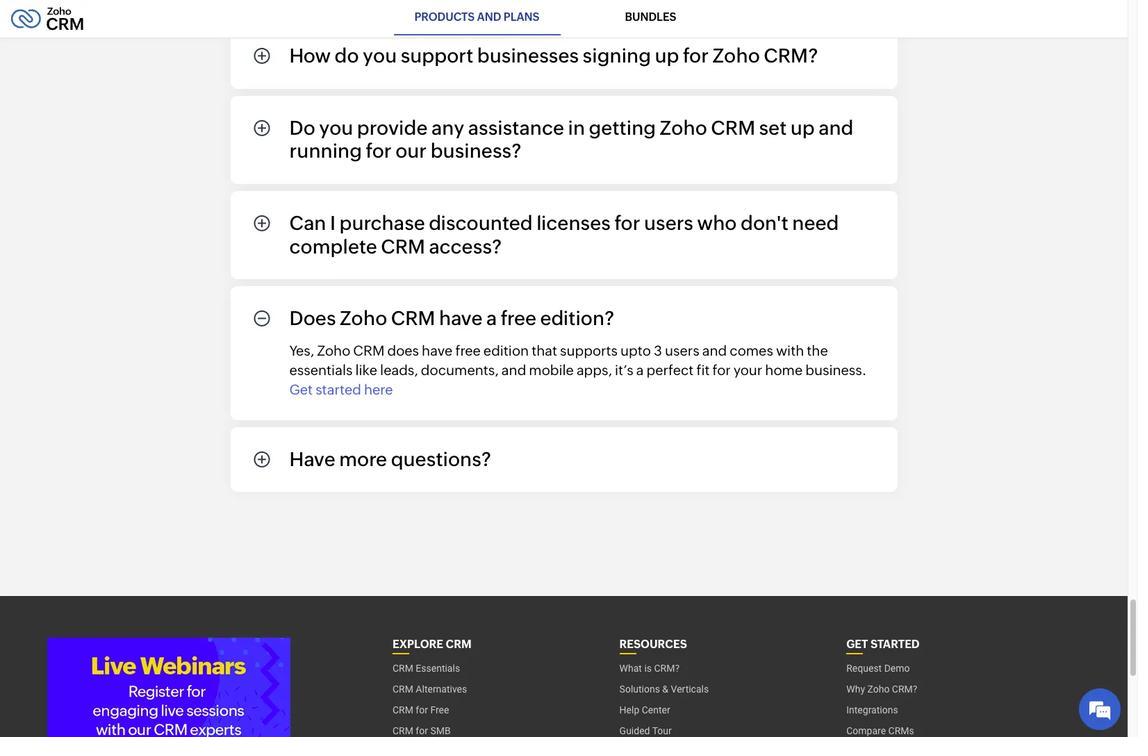 Task type: describe. For each thing, give the bounding box(es) containing it.
does
[[387, 343, 419, 359]]

crm alternatives
[[393, 684, 467, 695]]

do
[[335, 45, 359, 67]]

tour
[[652, 726, 672, 737]]

for inside can i purchase discounted licenses for users who don't need complete crm access?
[[615, 212, 641, 234]]

do
[[290, 117, 315, 139]]

the
[[807, 343, 828, 359]]

products
[[415, 10, 475, 24]]

businesses
[[477, 45, 579, 67]]

verticals
[[671, 684, 709, 695]]

free
[[431, 705, 449, 716]]

and left plans
[[477, 10, 501, 24]]

started
[[316, 382, 361, 397]]

explore
[[393, 638, 443, 652]]

help
[[620, 705, 640, 716]]

center
[[642, 705, 671, 716]]

guided tour
[[620, 726, 672, 737]]

get
[[847, 638, 868, 652]]

like
[[355, 362, 377, 378]]

get started here link
[[290, 380, 393, 400]]

3
[[654, 343, 662, 359]]

crm alternatives link
[[393, 679, 467, 700]]

for inside the do you provide any assistance in getting zoho crm set up and running for our business?
[[366, 140, 392, 162]]

0 vertical spatial have
[[439, 307, 483, 330]]

need
[[793, 212, 839, 234]]

plans
[[504, 10, 540, 24]]

crm up crm for smb 'link'
[[393, 705, 414, 716]]

zoho crm live webinars 2023 footer image
[[48, 638, 291, 738]]

why zoho crm? link
[[847, 679, 918, 700]]

you inside the do you provide any assistance in getting zoho crm set up and running for our business?
[[319, 117, 353, 139]]

a inside yes, zoho crm does have free edition that supports upto 3 users and comes with the essentials like leads, documents, and mobile apps, it's a perfect fit for your home business. get started here
[[637, 362, 644, 378]]

resources
[[620, 638, 687, 652]]

your
[[734, 362, 763, 378]]

crm up essentials
[[446, 638, 472, 652]]

support
[[401, 45, 474, 67]]

demo
[[885, 663, 910, 675]]

set
[[759, 117, 787, 139]]

discounted
[[429, 212, 533, 234]]

request demo link
[[847, 659, 910, 679]]

compare crms link
[[847, 721, 915, 738]]

0 vertical spatial you
[[363, 45, 397, 67]]

crm inside crm alternatives link
[[393, 684, 414, 695]]

integrations
[[847, 705, 899, 716]]

crm inside crm for smb 'link'
[[393, 726, 414, 737]]

have more questions?
[[290, 448, 491, 470]]

crm for smb link
[[393, 721, 451, 738]]

free for edition?
[[501, 307, 537, 330]]

access?
[[429, 235, 502, 258]]

business.
[[806, 362, 867, 378]]

bundles
[[625, 10, 677, 24]]

complete
[[290, 235, 377, 258]]

provide
[[357, 117, 428, 139]]

solutions & verticals link
[[620, 679, 709, 700]]

upto
[[621, 343, 651, 359]]

business?
[[431, 140, 522, 162]]

0 vertical spatial a
[[487, 307, 497, 330]]

free for edition
[[456, 343, 481, 359]]

do you provide any assistance in getting zoho crm set up and running for our business?
[[290, 117, 854, 162]]

don't
[[741, 212, 789, 234]]

zoho for does zoho crm have a free edition?
[[340, 307, 387, 330]]

can
[[290, 212, 326, 234]]

why
[[847, 684, 865, 695]]

users inside yes, zoho crm does have free edition that supports upto 3 users and comes with the essentials like leads, documents, and mobile apps, it's a perfect fit for your home business. get started here
[[665, 343, 700, 359]]

compare
[[847, 726, 886, 737]]

started
[[871, 638, 920, 652]]

and down edition
[[502, 362, 526, 378]]

how do you support businesses signing up for zoho crm?
[[290, 45, 818, 67]]

more
[[339, 448, 387, 470]]

essentials
[[416, 663, 460, 675]]

integrations link
[[847, 700, 899, 721]]

crm up does
[[391, 307, 436, 330]]

help center link
[[620, 700, 671, 721]]

questions?
[[391, 448, 491, 470]]

supports
[[560, 343, 618, 359]]

how
[[290, 45, 331, 67]]

crm? for what is crm?
[[654, 663, 680, 675]]

guided tour link
[[620, 721, 672, 738]]

get started
[[847, 638, 920, 652]]

yes,
[[290, 343, 314, 359]]



Task type: vqa. For each thing, say whether or not it's contained in the screenshot.
for
yes



Task type: locate. For each thing, give the bounding box(es) containing it.
what is crm? link
[[620, 659, 680, 679]]

up inside the do you provide any assistance in getting zoho crm set up and running for our business?
[[791, 117, 815, 139]]

0 horizontal spatial up
[[655, 45, 679, 67]]

get
[[290, 382, 313, 397]]

solutions
[[620, 684, 660, 695]]

0 vertical spatial up
[[655, 45, 679, 67]]

any
[[432, 117, 465, 139]]

request
[[847, 663, 882, 675]]

purchase
[[340, 212, 425, 234]]

0 horizontal spatial free
[[456, 343, 481, 359]]

fit
[[697, 362, 710, 378]]

explore crm
[[393, 638, 472, 652]]

a
[[487, 307, 497, 330], [637, 362, 644, 378]]

crm for free
[[393, 705, 449, 716]]

users up the perfect
[[665, 343, 700, 359]]

crm?
[[764, 45, 818, 67], [654, 663, 680, 675], [892, 684, 918, 695]]

crm
[[711, 117, 756, 139], [381, 235, 425, 258], [391, 307, 436, 330], [353, 343, 385, 359], [446, 638, 472, 652], [393, 663, 414, 675], [393, 684, 414, 695], [393, 705, 414, 716], [393, 726, 414, 737]]

that
[[532, 343, 558, 359]]

crm down purchase
[[381, 235, 425, 258]]

crm essentials link
[[393, 659, 460, 679]]

yes, zoho crm does have free edition that supports upto 3 users and comes with the essentials like leads, documents, and mobile apps, it's a perfect fit for your home business. get started here
[[290, 343, 867, 397]]

does
[[290, 307, 336, 330]]

1 vertical spatial crm?
[[654, 663, 680, 675]]

up right set
[[791, 117, 815, 139]]

in
[[568, 117, 585, 139]]

1 vertical spatial up
[[791, 117, 815, 139]]

for inside yes, zoho crm does have free edition that supports upto 3 users and comes with the essentials like leads, documents, and mobile apps, it's a perfect fit for your home business. get started here
[[713, 362, 731, 378]]

home
[[766, 362, 803, 378]]

zoho crm logo image
[[10, 3, 84, 34]]

crm? inside why zoho crm? link
[[892, 684, 918, 695]]

with
[[776, 343, 804, 359]]

why zoho crm?
[[847, 684, 918, 695]]

can i purchase discounted licenses for users who don't need complete crm access?
[[290, 212, 839, 258]]

alternatives
[[416, 684, 467, 695]]

0 horizontal spatial you
[[319, 117, 353, 139]]

crm up like
[[353, 343, 385, 359]]

you right do
[[363, 45, 397, 67]]

edition
[[484, 343, 529, 359]]

users
[[644, 212, 694, 234], [665, 343, 700, 359]]

documents,
[[421, 362, 499, 378]]

1 vertical spatial users
[[665, 343, 700, 359]]

products and plans
[[415, 10, 540, 24]]

zoho inside the do you provide any assistance in getting zoho crm set up and running for our business?
[[660, 117, 708, 139]]

crm down explore in the bottom left of the page
[[393, 663, 414, 675]]

0 horizontal spatial a
[[487, 307, 497, 330]]

0 vertical spatial users
[[644, 212, 694, 234]]

up
[[655, 45, 679, 67], [791, 117, 815, 139]]

is
[[645, 663, 652, 675]]

zoho for why zoho crm?
[[868, 684, 890, 695]]

2 horizontal spatial crm?
[[892, 684, 918, 695]]

crm down the crm for free link in the bottom left of the page
[[393, 726, 414, 737]]

smb
[[431, 726, 451, 737]]

and
[[477, 10, 501, 24], [819, 117, 854, 139], [703, 343, 727, 359], [502, 362, 526, 378]]

crm inside yes, zoho crm does have free edition that supports upto 3 users and comes with the essentials like leads, documents, and mobile apps, it's a perfect fit for your home business. get started here
[[353, 343, 385, 359]]

0 vertical spatial free
[[501, 307, 537, 330]]

does zoho crm have a free edition?
[[290, 307, 615, 330]]

1 vertical spatial a
[[637, 362, 644, 378]]

apps,
[[577, 362, 612, 378]]

leads,
[[380, 362, 418, 378]]

crm essentials
[[393, 663, 460, 675]]

zoho inside yes, zoho crm does have free edition that supports upto 3 users and comes with the essentials like leads, documents, and mobile apps, it's a perfect fit for your home business. get started here
[[317, 343, 351, 359]]

i
[[330, 212, 336, 234]]

crm up crm for free
[[393, 684, 414, 695]]

users left who
[[644, 212, 694, 234]]

edition?
[[540, 307, 615, 330]]

it's
[[615, 362, 634, 378]]

for inside 'link'
[[416, 726, 428, 737]]

a right it's
[[637, 362, 644, 378]]

crm inside the 'crm essentials' link
[[393, 663, 414, 675]]

what is crm?
[[620, 663, 680, 675]]

perfect
[[647, 362, 694, 378]]

free
[[501, 307, 537, 330], [456, 343, 481, 359]]

signing
[[583, 45, 651, 67]]

what
[[620, 663, 642, 675]]

have
[[439, 307, 483, 330], [422, 343, 453, 359]]

up down bundles
[[655, 45, 679, 67]]

1 vertical spatial free
[[456, 343, 481, 359]]

crm? inside 'what is crm?' link
[[654, 663, 680, 675]]

request demo
[[847, 663, 910, 675]]

you up running
[[319, 117, 353, 139]]

crm? for why zoho crm?
[[892, 684, 918, 695]]

free up documents, on the left
[[456, 343, 481, 359]]

here
[[364, 382, 393, 397]]

1 vertical spatial you
[[319, 117, 353, 139]]

have inside yes, zoho crm does have free edition that supports upto 3 users and comes with the essentials like leads, documents, and mobile apps, it's a perfect fit for your home business. get started here
[[422, 343, 453, 359]]

1 horizontal spatial crm?
[[764, 45, 818, 67]]

and right set
[[819, 117, 854, 139]]

essentials
[[290, 362, 353, 378]]

compare crms
[[847, 726, 915, 737]]

solutions & verticals
[[620, 684, 709, 695]]

crm inside can i purchase discounted licenses for users who don't need complete crm access?
[[381, 235, 425, 258]]

guided
[[620, 726, 650, 737]]

crm for free link
[[393, 700, 449, 721]]

getting
[[589, 117, 656, 139]]

zoho
[[713, 45, 760, 67], [660, 117, 708, 139], [340, 307, 387, 330], [317, 343, 351, 359], [868, 684, 890, 695]]

0 vertical spatial crm?
[[764, 45, 818, 67]]

comes
[[730, 343, 774, 359]]

0 horizontal spatial crm?
[[654, 663, 680, 675]]

crm for smb
[[393, 726, 451, 737]]

for
[[683, 45, 709, 67], [366, 140, 392, 162], [615, 212, 641, 234], [713, 362, 731, 378], [416, 705, 428, 716], [416, 726, 428, 737]]

1 horizontal spatial you
[[363, 45, 397, 67]]

help center
[[620, 705, 671, 716]]

zoho for yes, zoho crm does have free edition that supports upto 3 users and comes with the essentials like leads, documents, and mobile apps, it's a perfect fit for your home business. get started here
[[317, 343, 351, 359]]

&
[[663, 684, 669, 695]]

1 horizontal spatial free
[[501, 307, 537, 330]]

users inside can i purchase discounted licenses for users who don't need complete crm access?
[[644, 212, 694, 234]]

1 horizontal spatial a
[[637, 362, 644, 378]]

free inside yes, zoho crm does have free edition that supports upto 3 users and comes with the essentials like leads, documents, and mobile apps, it's a perfect fit for your home business. get started here
[[456, 343, 481, 359]]

1 horizontal spatial up
[[791, 117, 815, 139]]

running
[[290, 140, 362, 162]]

crms
[[889, 726, 915, 737]]

who
[[697, 212, 737, 234]]

assistance
[[468, 117, 564, 139]]

and up fit
[[703, 343, 727, 359]]

crm inside the do you provide any assistance in getting zoho crm set up and running for our business?
[[711, 117, 756, 139]]

free up edition
[[501, 307, 537, 330]]

2 vertical spatial crm?
[[892, 684, 918, 695]]

a up edition
[[487, 307, 497, 330]]

crm left set
[[711, 117, 756, 139]]

and inside the do you provide any assistance in getting zoho crm set up and running for our business?
[[819, 117, 854, 139]]

have
[[290, 448, 336, 470]]

1 vertical spatial have
[[422, 343, 453, 359]]

our
[[396, 140, 427, 162]]

licenses
[[537, 212, 611, 234]]



